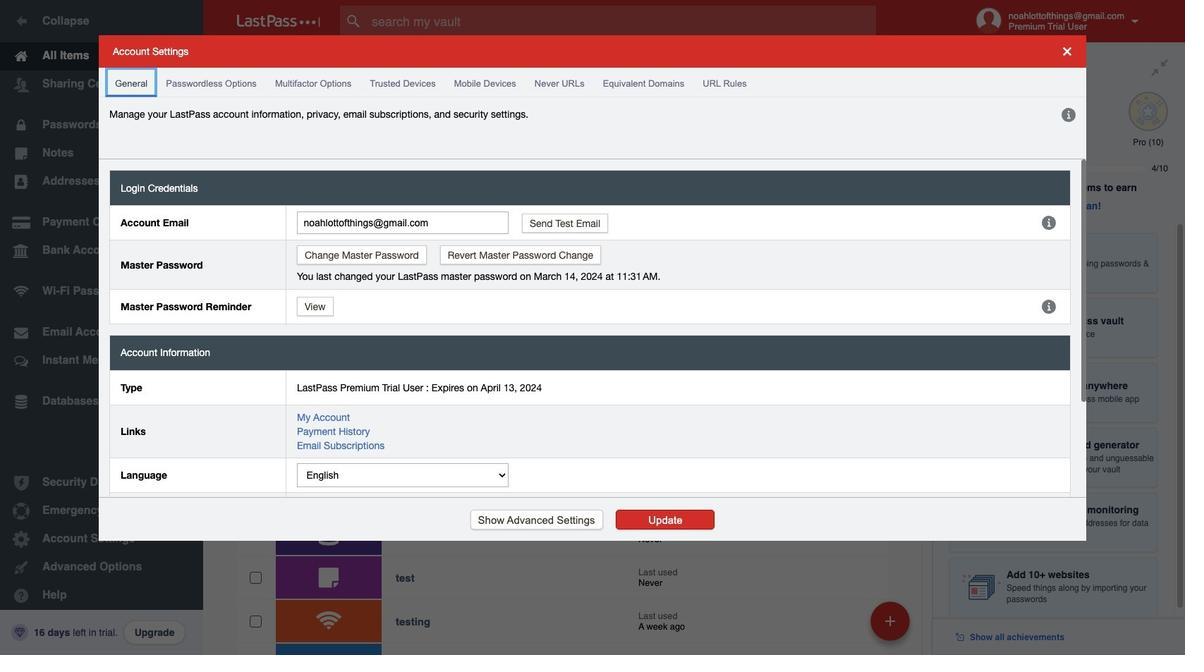 Task type: describe. For each thing, give the bounding box(es) containing it.
new item image
[[885, 616, 895, 626]]

vault options navigation
[[203, 42, 933, 85]]

new item navigation
[[866, 597, 918, 655]]

lastpass image
[[237, 15, 320, 28]]



Task type: vqa. For each thing, say whether or not it's contained in the screenshot.
the new item element
no



Task type: locate. For each thing, give the bounding box(es) containing it.
Search search field
[[340, 6, 904, 37]]

search my vault text field
[[340, 6, 904, 37]]

main navigation navigation
[[0, 0, 203, 655]]



